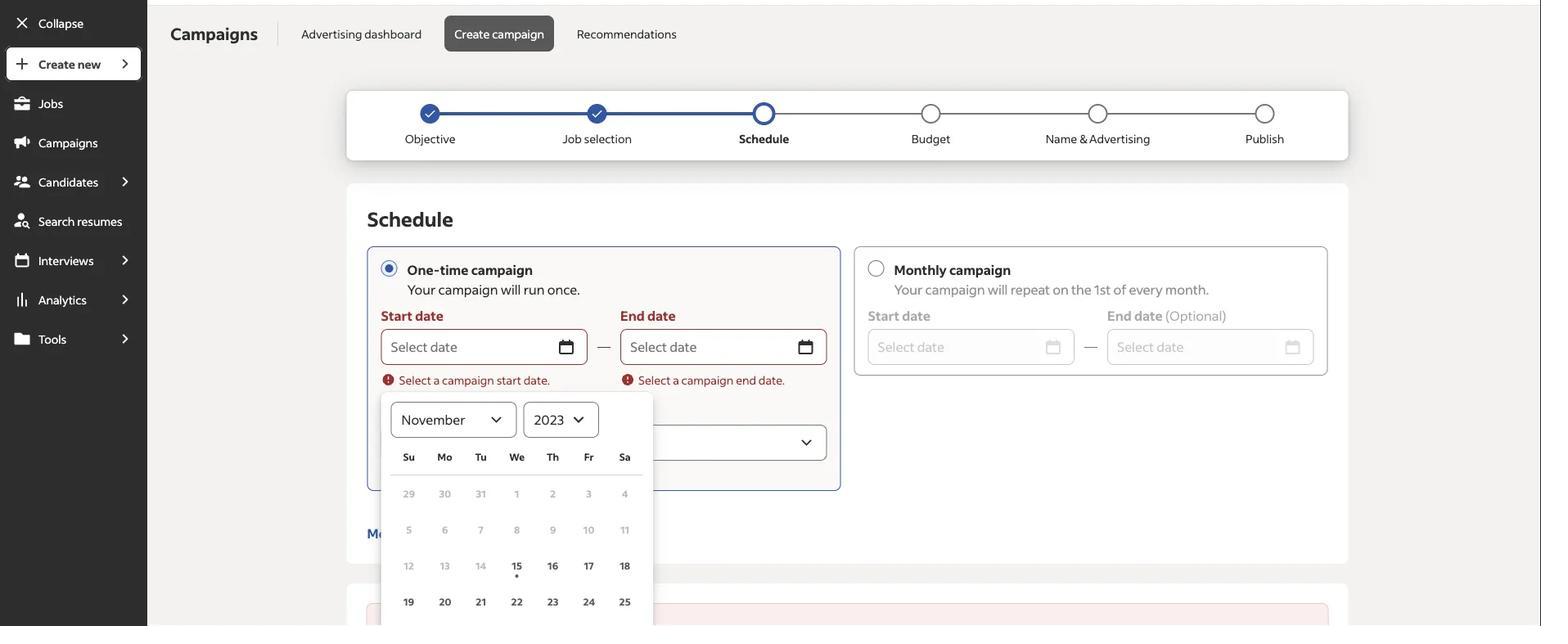 Task type: vqa. For each thing, say whether or not it's contained in the screenshot.


Task type: describe. For each thing, give the bounding box(es) containing it.
more options
[[367, 526, 450, 542]]

1 button
[[499, 476, 535, 512]]

job
[[563, 132, 582, 147]]

error image
[[381, 373, 396, 388]]

candidates link
[[5, 164, 108, 200]]

a for end date
[[673, 373, 679, 388]]

interviews link
[[5, 242, 108, 278]]

analytics
[[38, 292, 87, 307]]

grid containing su
[[391, 438, 643, 626]]

recommendations link
[[567, 16, 687, 52]]

20 button
[[427, 584, 463, 620]]

on
[[1053, 282, 1069, 298]]

2 button
[[535, 476, 571, 512]]

25
[[620, 596, 631, 608]]

20
[[439, 596, 451, 608]]

one-
[[407, 262, 440, 279]]

17 button
[[571, 548, 607, 584]]

tools
[[38, 332, 67, 346]]

more
[[367, 526, 400, 542]]

publish
[[1246, 132, 1285, 147]]

5 button
[[391, 512, 427, 548]]

start
[[497, 373, 522, 388]]

create new link
[[5, 46, 108, 82]]

the
[[1072, 282, 1092, 298]]

name & advertising
[[1046, 132, 1151, 147]]

8 button
[[499, 512, 535, 548]]

24 button
[[571, 584, 607, 620]]

date for end date type
[[408, 404, 437, 420]]

will inside one-time campaign your campaign will run once.
[[501, 282, 521, 298]]

candidates
[[38, 174, 98, 189]]

Select date field
[[868, 330, 1039, 366]]

new
[[77, 56, 101, 71]]

choose a date image
[[557, 338, 577, 357]]

19 button
[[391, 584, 427, 620]]

a for start date
[[434, 373, 440, 388]]

search
[[38, 214, 75, 228]]

3
[[586, 488, 592, 500]]

(optional)
[[1166, 308, 1227, 325]]

1 horizontal spatial campaigns
[[170, 23, 258, 45]]

tu
[[475, 451, 487, 464]]

24
[[583, 596, 595, 608]]

16
[[548, 560, 558, 572]]

advertising inside advertising dashboard link
[[302, 27, 362, 41]]

error image
[[621, 373, 635, 388]]

advertising dashboard link
[[292, 16, 432, 52]]

10 button
[[571, 512, 607, 548]]

7
[[478, 524, 484, 536]]

4 button
[[607, 476, 643, 512]]

16 button
[[535, 548, 571, 584]]

create campaign link
[[445, 16, 554, 52]]

create for create campaign
[[455, 27, 490, 41]]

tools link
[[5, 321, 108, 357]]

6 button
[[427, 512, 463, 548]]

3 button
[[571, 476, 607, 512]]

29
[[403, 488, 415, 500]]

11
[[621, 524, 630, 536]]

month.
[[1166, 282, 1210, 298]]

run
[[524, 282, 545, 298]]

end
[[736, 373, 757, 388]]

22
[[511, 596, 523, 608]]

more options button
[[367, 505, 477, 544]]

25 button
[[607, 584, 643, 620]]

22 button
[[499, 584, 535, 620]]

29 button
[[391, 476, 427, 512]]

6
[[442, 524, 448, 536]]

start
[[381, 308, 413, 325]]

job selection
[[563, 132, 632, 147]]

end date type
[[381, 404, 468, 420]]

18 button
[[607, 548, 643, 584]]

10
[[584, 524, 595, 536]]

Start date field
[[381, 330, 552, 366]]

jobs link
[[5, 85, 143, 121]]

30 button
[[427, 476, 463, 512]]

campaign inside the create campaign link
[[492, 27, 545, 41]]



Task type: locate. For each thing, give the bounding box(es) containing it.
14
[[476, 560, 487, 572]]

4
[[622, 488, 628, 500]]

repeat
[[1011, 282, 1051, 298]]

create campaign
[[455, 27, 545, 41]]

jobs
[[38, 96, 63, 111]]

1 vertical spatial advertising
[[1090, 132, 1151, 147]]

21
[[476, 596, 486, 608]]

&
[[1080, 132, 1088, 147]]

sa
[[620, 451, 631, 464]]

2
[[550, 488, 556, 500]]

31
[[476, 488, 486, 500]]

30
[[439, 488, 451, 500]]

a down end date field
[[673, 373, 679, 388]]

create new
[[38, 56, 101, 71]]

0 horizontal spatial end
[[381, 404, 405, 420]]

1 vertical spatial create
[[38, 56, 75, 71]]

your inside one-time campaign your campaign will run once.
[[407, 282, 436, 298]]

1 horizontal spatial create
[[455, 27, 490, 41]]

mo
[[438, 451, 452, 464]]

a up end date type
[[434, 373, 440, 388]]

21 button
[[463, 584, 499, 620]]

end down error image
[[381, 404, 405, 420]]

1 will from the left
[[501, 282, 521, 298]]

start date
[[381, 308, 444, 325]]

1 horizontal spatial schedule
[[739, 132, 790, 147]]

1 vertical spatial schedule
[[367, 206, 454, 232]]

collapse
[[38, 16, 84, 30]]

end date
[[621, 308, 676, 325]]

2 select from the left
[[639, 373, 671, 388]]

13 button
[[427, 548, 463, 584]]

12 button
[[391, 548, 427, 584]]

end for end date
[[621, 308, 645, 325]]

select a campaign end date.
[[639, 373, 785, 388]]

1 horizontal spatial select
[[639, 373, 671, 388]]

9 button
[[535, 512, 571, 548]]

select right error image
[[399, 373, 431, 388]]

31 button
[[463, 476, 499, 512]]

type
[[439, 404, 468, 420]]

choose a date image
[[796, 338, 816, 357]]

1 vertical spatial end
[[381, 404, 405, 420]]

every
[[1130, 282, 1163, 298]]

End date field
[[621, 330, 791, 366]]

date.
[[524, 373, 550, 388], [759, 373, 785, 388]]

will
[[501, 282, 521, 298], [988, 282, 1008, 298]]

0 horizontal spatial advertising
[[302, 27, 362, 41]]

19
[[404, 596, 414, 608]]

1 your from the left
[[407, 282, 436, 298]]

1 horizontal spatial your
[[895, 282, 923, 298]]

th
[[547, 451, 559, 464]]

end up error icon
[[621, 308, 645, 325]]

2 a from the left
[[673, 373, 679, 388]]

5
[[406, 524, 412, 536]]

create
[[455, 27, 490, 41], [38, 56, 75, 71]]

campaigns link
[[5, 124, 143, 160]]

monthly campaign your campaign will repeat on the 1st of every month.
[[895, 262, 1210, 298]]

0 vertical spatial advertising
[[302, 27, 362, 41]]

of
[[1114, 282, 1127, 298]]

1 select from the left
[[399, 373, 431, 388]]

0 horizontal spatial schedule
[[367, 206, 454, 232]]

create left new
[[38, 56, 75, 71]]

collapse button
[[5, 5, 143, 41]]

select a campaign start date.
[[399, 373, 550, 388]]

12
[[404, 560, 414, 572]]

menu bar
[[0, 46, 148, 626]]

0 vertical spatial campaigns
[[170, 23, 258, 45]]

9
[[550, 524, 556, 536]]

search resumes
[[38, 214, 122, 228]]

once.
[[547, 282, 580, 298]]

create for create new
[[38, 56, 75, 71]]

0 vertical spatial create
[[455, 27, 490, 41]]

0 vertical spatial end
[[621, 308, 645, 325]]

group
[[366, 604, 1329, 626]]

interviews
[[38, 253, 94, 268]]

(Optional) field
[[1108, 330, 1279, 366]]

None radio
[[381, 261, 398, 277], [868, 261, 885, 277], [381, 261, 398, 277], [868, 261, 885, 277]]

1 horizontal spatial will
[[988, 282, 1008, 298]]

select right error icon
[[639, 373, 671, 388]]

0 vertical spatial schedule
[[739, 132, 790, 147]]

resumes
[[77, 214, 122, 228]]

select for start
[[399, 373, 431, 388]]

time
[[440, 262, 469, 279]]

a
[[434, 373, 440, 388], [673, 373, 679, 388]]

selection
[[584, 132, 632, 147]]

date up end date field
[[648, 308, 676, 325]]

13
[[440, 560, 450, 572]]

advertising
[[302, 27, 362, 41], [1090, 132, 1151, 147]]

your down one-
[[407, 282, 436, 298]]

create right dashboard
[[455, 27, 490, 41]]

0 horizontal spatial select
[[399, 373, 431, 388]]

0 horizontal spatial campaigns
[[38, 135, 98, 150]]

monthly
[[895, 262, 947, 279]]

search resumes link
[[5, 203, 143, 239]]

your
[[407, 282, 436, 298], [895, 282, 923, 298]]

dashboard
[[365, 27, 422, 41]]

budget
[[912, 132, 951, 147]]

18
[[620, 560, 630, 572]]

2 date. from the left
[[759, 373, 785, 388]]

1 vertical spatial campaigns
[[38, 135, 98, 150]]

advertising dashboard
[[302, 27, 422, 41]]

14 button
[[463, 548, 499, 584]]

grid
[[391, 438, 643, 626]]

0 horizontal spatial date.
[[524, 373, 550, 388]]

will inside monthly campaign your campaign will repeat on the 1st of every month.
[[988, 282, 1008, 298]]

your down monthly
[[895, 282, 923, 298]]

date. for start date
[[524, 373, 550, 388]]

23
[[548, 596, 559, 608]]

1 date. from the left
[[524, 373, 550, 388]]

campaigns
[[170, 23, 258, 45], [38, 135, 98, 150]]

su
[[403, 451, 415, 464]]

1 horizontal spatial date.
[[759, 373, 785, 388]]

date left type
[[408, 404, 437, 420]]

1
[[515, 488, 519, 500]]

end for end date type
[[381, 404, 405, 420]]

end
[[621, 308, 645, 325], [381, 404, 405, 420]]

will left the run at top
[[501, 282, 521, 298]]

menu bar containing create new
[[0, 46, 148, 626]]

1 horizontal spatial advertising
[[1090, 132, 1151, 147]]

we
[[509, 451, 525, 464]]

0 horizontal spatial will
[[501, 282, 521, 298]]

select for end
[[639, 373, 671, 388]]

2 your from the left
[[895, 282, 923, 298]]

date right start
[[415, 308, 444, 325]]

15
[[512, 560, 522, 572]]

8
[[514, 524, 520, 536]]

2 will from the left
[[988, 282, 1008, 298]]

one-time campaign your campaign will run once.
[[407, 262, 580, 298]]

advertising left dashboard
[[302, 27, 362, 41]]

11 button
[[607, 512, 643, 548]]

1 horizontal spatial end
[[621, 308, 645, 325]]

objective
[[405, 132, 456, 147]]

date for start date
[[415, 308, 444, 325]]

advertising right &
[[1090, 132, 1151, 147]]

recommendations
[[577, 27, 677, 41]]

date. right the end
[[759, 373, 785, 388]]

date. right start
[[524, 373, 550, 388]]

0 horizontal spatial create
[[38, 56, 75, 71]]

17
[[584, 560, 594, 572]]

will left repeat
[[988, 282, 1008, 298]]

23 button
[[535, 584, 571, 620]]

0 horizontal spatial your
[[407, 282, 436, 298]]

1 horizontal spatial a
[[673, 373, 679, 388]]

your inside monthly campaign your campaign will repeat on the 1st of every month.
[[895, 282, 923, 298]]

0 horizontal spatial a
[[434, 373, 440, 388]]

create inside 'link'
[[38, 56, 75, 71]]

15 button
[[499, 548, 535, 584]]

date. for end date
[[759, 373, 785, 388]]

1 a from the left
[[434, 373, 440, 388]]

campaign
[[492, 27, 545, 41], [471, 262, 533, 279], [950, 262, 1011, 279], [439, 282, 498, 298], [926, 282, 985, 298], [442, 373, 494, 388], [682, 373, 734, 388]]

1st
[[1095, 282, 1111, 298]]

date for end date
[[648, 308, 676, 325]]



